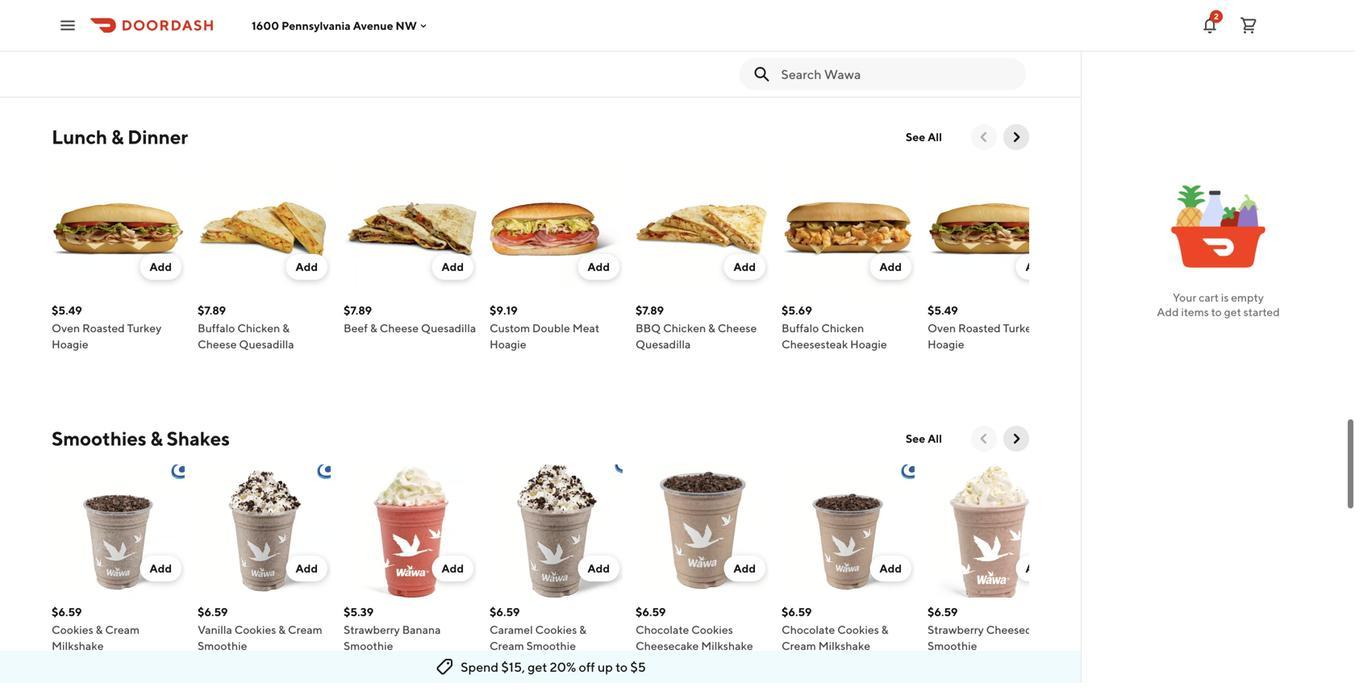 Task type: describe. For each thing, give the bounding box(es) containing it.
chocolate for chocolate cookies cheesecake milkshake
[[636, 623, 689, 636]]

$6.59 for $6.59 strawberry cheesecake smoothie
[[928, 605, 958, 619]]

add for strawberry cheesecake smoothie image
[[1026, 562, 1048, 575]]

cream for chocolate cookies & cream milkshake
[[782, 639, 816, 653]]

milkshake for cookies
[[701, 639, 753, 653]]

vanilla cookies & cream smoothie image
[[198, 465, 331, 598]]

smoothie inside $5.39 strawberry banana smoothie
[[344, 639, 393, 653]]

to for items
[[1211, 305, 1222, 319]]

cookies for chocolate cookies & cream milkshake
[[837, 623, 879, 636]]

quesadilla for bbq chicken & cheese quesadilla
[[636, 338, 691, 351]]

smoothie inside the $6.59 strawberry cheesecake smoothie
[[928, 639, 977, 653]]

$7.89 buffalo chicken & cheese quesadilla
[[198, 304, 294, 351]]

chocolate cookies cheesecake milkshake image
[[636, 465, 769, 598]]

1 $5.49 from the left
[[52, 304, 82, 317]]

open menu image
[[58, 16, 77, 35]]

& inside $7.89 bbq chicken & cheese quesadilla
[[708, 321, 716, 335]]

de
[[84, 20, 97, 33]]

buffalo for $7.89
[[198, 321, 235, 335]]

1 oven from the left
[[52, 321, 80, 335]]

add for buffalo chicken & cheese quesadilla image
[[296, 260, 318, 273]]

see for shakes
[[906, 432, 925, 445]]

& inside $6.59 chocolate cookies & cream milkshake
[[881, 623, 889, 636]]

lunch & dinner
[[52, 125, 188, 148]]

is
[[1221, 291, 1229, 304]]

2 latte from the left
[[411, 20, 438, 33]]

strawberry banana smoothie image
[[344, 465, 477, 598]]

2 $5.49 from the left
[[928, 304, 958, 317]]

$7.89 for $7.89 bbq chicken & cheese quesadilla
[[636, 304, 664, 317]]

next button of carousel image for smoothies & shakes
[[1008, 431, 1024, 447]]

spend $15, get 20% off up to $5
[[461, 659, 646, 675]]

$6.59 chocolate cookies & cream milkshake
[[782, 605, 889, 653]]

add for cookies & cream milkshake image
[[150, 562, 172, 575]]

dinner
[[127, 125, 188, 148]]

banana
[[402, 623, 441, 636]]

empty
[[1231, 291, 1264, 304]]

all for lunch & dinner
[[928, 130, 942, 144]]

lunch
[[52, 125, 107, 148]]

cream for caramel cookies & cream smoothie
[[490, 639, 524, 653]]

1 latte from the left
[[134, 20, 161, 33]]

cart
[[1199, 291, 1219, 304]]

meat
[[572, 321, 600, 335]]

avenue
[[353, 19, 393, 32]]

previous button of carousel image
[[976, 129, 992, 145]]

to for up
[[616, 659, 628, 675]]

$6.59 for $6.59 chocolate cookies cheesecake milkshake
[[636, 605, 666, 619]]

1 $5.49 oven roasted turkey hoagie from the left
[[52, 304, 162, 351]]

cheese for bbq chicken & cheese quesadilla
[[718, 321, 757, 335]]

up
[[598, 659, 613, 675]]

see for dinner
[[906, 130, 925, 144]]

cheesecake inside $6.59 chocolate cookies cheesecake milkshake
[[636, 639, 699, 653]]

see all link for dinner
[[896, 124, 952, 150]]

smoothies
[[52, 427, 146, 450]]

& inside '$7.89 beef & cheese quesadilla'
[[370, 321, 377, 335]]

$6.59 strawberry cheesecake smoothie
[[928, 605, 1049, 653]]

$9.19 custom double meat hoagie
[[490, 304, 600, 351]]

cheesesteak
[[782, 338, 848, 351]]

add for strawberry banana smoothie image
[[442, 562, 464, 575]]

& inside the $6.59 caramel cookies & cream smoothie
[[579, 623, 587, 636]]

strawberry for $5.39
[[344, 623, 400, 636]]

hoagie inside $9.19 custom double meat hoagie
[[490, 338, 526, 351]]

1 vertical spatial get
[[528, 659, 547, 675]]

$5.69 buffalo chicken cheesesteak hoagie
[[782, 304, 887, 351]]

quesadilla for buffalo chicken & cheese quesadilla
[[239, 338, 294, 351]]

add for bbq chicken & cheese quesadilla image on the top of page
[[734, 260, 756, 273]]

1 oven roasted turkey hoagie image from the left
[[52, 163, 185, 296]]

see all for lunch & dinner
[[906, 130, 942, 144]]

$6.59 for $6.59 vanilla cookies & cream smoothie
[[198, 605, 228, 619]]

chicken for bbq chicken & cheese quesadilla
[[663, 321, 706, 335]]

hoagie inside the $5.69 buffalo chicken cheesesteak hoagie
[[850, 338, 887, 351]]

chicken for buffalo chicken cheesesteak hoagie
[[821, 321, 864, 335]]

add for chocolate cookies cheesecake milkshake image
[[734, 562, 756, 575]]

4 hoagie from the left
[[928, 338, 965, 351]]

chocolate for chocolate cookies & cream milkshake
[[782, 623, 835, 636]]

2 oven roasted turkey hoagie image from the left
[[928, 163, 1061, 296]]

2 roasted from the left
[[958, 321, 1001, 335]]

bbq
[[636, 321, 661, 335]]

1 turkey from the left
[[127, 321, 162, 335]]

previous button of carousel image
[[976, 431, 992, 447]]

add inside your cart is empty add items to get started
[[1157, 305, 1179, 319]]

add for chocolate cookies & cream milkshake 'image'
[[880, 562, 902, 575]]

$6.59 for $6.59 cookies & cream milkshake
[[52, 605, 82, 619]]

beef & cheese quesadilla image
[[344, 163, 477, 296]]

your cart is empty add items to get started
[[1157, 291, 1280, 319]]

matcha
[[370, 20, 409, 33]]

2 turkey from the left
[[1003, 321, 1038, 335]]



Task type: vqa. For each thing, say whether or not it's contained in the screenshot.
"Bottle"
no



Task type: locate. For each thing, give the bounding box(es) containing it.
bbq chicken & cheese quesadilla image
[[636, 163, 769, 296]]

cookies
[[52, 623, 93, 636], [234, 623, 276, 636], [535, 623, 577, 636], [691, 623, 733, 636], [837, 623, 879, 636]]

hoagie
[[52, 338, 88, 351], [490, 338, 526, 351], [850, 338, 887, 351], [928, 338, 965, 351]]

2 see from the top
[[906, 432, 925, 445]]

chocolate
[[636, 623, 689, 636], [782, 623, 835, 636]]

all left previous button of carousel image at the right of page
[[928, 432, 942, 445]]

see all left previous button of carousel icon
[[906, 130, 942, 144]]

chocolate inside $6.59 chocolate cookies & cream milkshake
[[782, 623, 835, 636]]

see all
[[906, 130, 942, 144], [906, 432, 942, 445]]

milkshake inside $6.59 cookies & cream milkshake
[[52, 639, 104, 653]]

see all link
[[896, 124, 952, 150], [896, 426, 952, 452]]

1600 pennsylvania avenue nw button
[[252, 19, 430, 32]]

to right the up on the left bottom of the page
[[616, 659, 628, 675]]

0 horizontal spatial oven roasted turkey hoagie image
[[52, 163, 185, 296]]

regular
[[198, 20, 238, 33]]

1 horizontal spatial get
[[1224, 305, 1241, 319]]

add for custom double meat hoagie image
[[588, 260, 610, 273]]

1 horizontal spatial to
[[1211, 305, 1222, 319]]

all
[[928, 130, 942, 144], [928, 432, 942, 445]]

0 horizontal spatial cheese
[[198, 338, 237, 351]]

1 roasted from the left
[[82, 321, 125, 335]]

next button of carousel image right previous button of carousel icon
[[1008, 129, 1024, 145]]

cheese
[[380, 321, 419, 335], [718, 321, 757, 335], [198, 338, 237, 351]]

& inside $6.59 vanilla cookies & cream smoothie
[[278, 623, 286, 636]]

to inside your cart is empty add items to get started
[[1211, 305, 1222, 319]]

2 oven from the left
[[928, 321, 956, 335]]

notification bell image
[[1200, 16, 1220, 35]]

see left previous button of carousel image at the right of page
[[906, 432, 925, 445]]

cookies for vanilla cookies & cream smoothie
[[234, 623, 276, 636]]

0 items, open order cart image
[[1239, 16, 1258, 35]]

2 chocolate from the left
[[782, 623, 835, 636]]

1 horizontal spatial buffalo
[[782, 321, 819, 335]]

dulce de leche latte
[[52, 20, 161, 33]]

add for beef & cheese quesadilla image
[[442, 260, 464, 273]]

1 vertical spatial all
[[928, 432, 942, 445]]

caramel
[[490, 623, 533, 636]]

0 horizontal spatial turkey
[[127, 321, 162, 335]]

chicken
[[237, 321, 280, 335], [663, 321, 706, 335], [821, 321, 864, 335]]

2 see all link from the top
[[896, 426, 952, 452]]

0 horizontal spatial chicken
[[237, 321, 280, 335]]

1 cookies from the left
[[52, 623, 93, 636]]

quesadilla inside $7.89 buffalo chicken & cheese quesadilla
[[239, 338, 294, 351]]

cream inside $6.59 cookies & cream milkshake
[[105, 623, 140, 636]]

next button of carousel image for lunch & dinner
[[1008, 129, 1024, 145]]

$15,
[[501, 659, 525, 675]]

cookies & cream milkshake image
[[52, 465, 185, 598]]

pennsylvania
[[281, 19, 351, 32]]

3 chicken from the left
[[821, 321, 864, 335]]

shakes
[[167, 427, 230, 450]]

0 horizontal spatial latte
[[134, 20, 161, 33]]

$6.59 inside $6.59 cookies & cream milkshake
[[52, 605, 82, 619]]

smoothie inside the $6.59 caramel cookies & cream smoothie
[[526, 639, 576, 653]]

add for buffalo chicken cheesesteak hoagie image at the right of page
[[880, 260, 902, 273]]

0 vertical spatial see all
[[906, 130, 942, 144]]

to
[[1211, 305, 1222, 319], [616, 659, 628, 675]]

0 horizontal spatial to
[[616, 659, 628, 675]]

items
[[1181, 305, 1209, 319]]

1600 pennsylvania avenue nw
[[252, 19, 417, 32]]

$5.49 oven roasted turkey hoagie
[[52, 304, 162, 351], [928, 304, 1038, 351]]

$5.49
[[52, 304, 82, 317], [928, 304, 958, 317]]

1 next button of carousel image from the top
[[1008, 129, 1024, 145]]

$6.59 inside the $6.59 strawberry cheesecake smoothie
[[928, 605, 958, 619]]

2 all from the top
[[928, 432, 942, 445]]

1 vertical spatial see all link
[[896, 426, 952, 452]]

chocolate inside $6.59 chocolate cookies cheesecake milkshake
[[636, 623, 689, 636]]

add
[[150, 260, 172, 273], [296, 260, 318, 273], [442, 260, 464, 273], [588, 260, 610, 273], [734, 260, 756, 273], [880, 260, 902, 273], [1026, 260, 1048, 273], [1157, 305, 1179, 319], [150, 562, 172, 575], [296, 562, 318, 575], [442, 562, 464, 575], [588, 562, 610, 575], [734, 562, 756, 575], [880, 562, 902, 575], [1026, 562, 1048, 575]]

2 next button of carousel image from the top
[[1008, 431, 1024, 447]]

1 milkshake from the left
[[52, 639, 104, 653]]

0 horizontal spatial milkshake
[[52, 639, 104, 653]]

buffalo for $5.69
[[782, 321, 819, 335]]

0 horizontal spatial roasted
[[82, 321, 125, 335]]

3 $7.89 from the left
[[636, 304, 664, 317]]

next button of carousel image right previous button of carousel image at the right of page
[[1008, 431, 1024, 447]]

2
[[1214, 12, 1219, 21]]

nw
[[396, 19, 417, 32]]

1 horizontal spatial strawberry
[[928, 623, 984, 636]]

cheese for buffalo chicken & cheese quesadilla
[[198, 338, 237, 351]]

all for smoothies & shakes
[[928, 432, 942, 445]]

0 horizontal spatial quesadilla
[[239, 338, 294, 351]]

0 vertical spatial all
[[928, 130, 942, 144]]

& inside $7.89 buffalo chicken & cheese quesadilla
[[282, 321, 290, 335]]

smoothie inside $6.59 vanilla cookies & cream smoothie
[[198, 639, 247, 653]]

latte right leche
[[134, 20, 161, 33]]

$6.59 inside the $6.59 caramel cookies & cream smoothie
[[490, 605, 520, 619]]

$7.89
[[198, 304, 226, 317], [344, 304, 372, 317], [636, 304, 664, 317]]

2 strawberry from the left
[[928, 623, 984, 636]]

add for caramel cookies & cream smoothie image
[[588, 562, 610, 575]]

Search Wawa search field
[[781, 65, 1013, 83]]

2 horizontal spatial quesadilla
[[636, 338, 691, 351]]

milkshake
[[52, 639, 104, 653], [701, 639, 753, 653], [818, 639, 871, 653]]

1 horizontal spatial latte
[[411, 20, 438, 33]]

$5.39 strawberry banana smoothie
[[344, 605, 441, 653]]

0 vertical spatial see
[[906, 130, 925, 144]]

$7.89 inside '$7.89 beef & cheese quesadilla'
[[344, 304, 372, 317]]

1 horizontal spatial quesadilla
[[421, 321, 476, 335]]

2 cookies from the left
[[234, 623, 276, 636]]

cookies inside $6.59 chocolate cookies cheesecake milkshake
[[691, 623, 733, 636]]

1 horizontal spatial oven roasted turkey hoagie image
[[928, 163, 1061, 296]]

1 vertical spatial see
[[906, 432, 925, 445]]

quesadilla
[[421, 321, 476, 335], [239, 338, 294, 351], [636, 338, 691, 351]]

1600
[[252, 19, 279, 32]]

buffalo chicken cheesesteak hoagie image
[[782, 163, 915, 296]]

4 smoothie from the left
[[928, 639, 977, 653]]

started
[[1244, 305, 1280, 319]]

1 hoagie from the left
[[52, 338, 88, 351]]

1 chicken from the left
[[237, 321, 280, 335]]

cheese inside '$7.89 beef & cheese quesadilla'
[[380, 321, 419, 335]]

0 horizontal spatial $5.49 oven roasted turkey hoagie
[[52, 304, 162, 351]]

get inside your cart is empty add items to get started
[[1224, 305, 1241, 319]]

strawberry cheesecake smoothie image
[[928, 465, 1061, 598]]

chocolate cookies & cream milkshake image
[[782, 465, 915, 598]]

quesadilla inside $7.89 bbq chicken & cheese quesadilla
[[636, 338, 691, 351]]

cookies inside $6.59 chocolate cookies & cream milkshake
[[837, 623, 879, 636]]

1 horizontal spatial $5.49
[[928, 304, 958, 317]]

$6.59 inside $6.59 chocolate cookies & cream milkshake
[[782, 605, 812, 619]]

1 smoothie from the left
[[198, 639, 247, 653]]

0 horizontal spatial get
[[528, 659, 547, 675]]

add for vanilla cookies & cream smoothie image
[[296, 562, 318, 575]]

dulce
[[52, 20, 82, 33]]

add button
[[140, 254, 182, 280], [140, 254, 182, 280], [286, 254, 328, 280], [286, 254, 328, 280], [432, 254, 474, 280], [432, 254, 474, 280], [578, 254, 620, 280], [578, 254, 620, 280], [724, 254, 766, 280], [724, 254, 766, 280], [870, 254, 912, 280], [870, 254, 912, 280], [1016, 254, 1058, 280], [1016, 254, 1058, 280], [140, 556, 182, 582], [140, 556, 182, 582], [286, 556, 328, 582], [286, 556, 328, 582], [432, 556, 474, 582], [432, 556, 474, 582], [578, 556, 620, 582], [578, 556, 620, 582], [724, 556, 766, 582], [724, 556, 766, 582], [870, 556, 912, 582], [870, 556, 912, 582], [1016, 556, 1058, 582], [1016, 556, 1058, 582]]

smoothies & shakes link
[[52, 426, 230, 452]]

custom
[[490, 321, 530, 335]]

regular coffee cup
[[198, 20, 300, 33]]

2 smoothie from the left
[[344, 639, 393, 653]]

see all link for shakes
[[896, 426, 952, 452]]

next button of carousel image
[[1008, 129, 1024, 145], [1008, 431, 1024, 447]]

1 horizontal spatial cheese
[[380, 321, 419, 335]]

0 horizontal spatial $5.49
[[52, 304, 82, 317]]

3 $6.59 from the left
[[490, 605, 520, 619]]

2 chicken from the left
[[663, 321, 706, 335]]

spend
[[461, 659, 499, 675]]

milkshake for &
[[52, 639, 104, 653]]

custom double meat hoagie image
[[490, 163, 623, 296]]

$7.89 for $7.89 beef & cheese quesadilla
[[344, 304, 372, 317]]

strawberry inside $5.39 strawberry banana smoothie
[[344, 623, 400, 636]]

$7.89 beef & cheese quesadilla
[[344, 304, 476, 335]]

3 smoothie from the left
[[526, 639, 576, 653]]

0 vertical spatial to
[[1211, 305, 1222, 319]]

1 horizontal spatial chicken
[[663, 321, 706, 335]]

strawberry
[[344, 623, 400, 636], [928, 623, 984, 636]]

caramel cookies & cream smoothie image
[[490, 465, 623, 598]]

0 vertical spatial see all link
[[896, 124, 952, 150]]

$7.89 for $7.89 buffalo chicken & cheese quesadilla
[[198, 304, 226, 317]]

$6.59 inside $6.59 vanilla cookies & cream smoothie
[[198, 605, 228, 619]]

2 see all from the top
[[906, 432, 942, 445]]

1 all from the top
[[928, 130, 942, 144]]

latte
[[134, 20, 161, 33], [411, 20, 438, 33]]

cookies inside the $6.59 caramel cookies & cream smoothie
[[535, 623, 577, 636]]

turkey
[[127, 321, 162, 335], [1003, 321, 1038, 335]]

roasted
[[82, 321, 125, 335], [958, 321, 1001, 335]]

3 milkshake from the left
[[818, 639, 871, 653]]

0 vertical spatial get
[[1224, 305, 1241, 319]]

1 see all from the top
[[906, 130, 942, 144]]

your
[[1173, 291, 1197, 304]]

smoothie
[[198, 639, 247, 653], [344, 639, 393, 653], [526, 639, 576, 653], [928, 639, 977, 653]]

4 cookies from the left
[[691, 623, 733, 636]]

cookies for chocolate cookies cheesecake milkshake
[[691, 623, 733, 636]]

oven roasted turkey hoagie image
[[52, 163, 185, 296], [928, 163, 1061, 296]]

cookies inside $6.59 vanilla cookies & cream smoothie
[[234, 623, 276, 636]]

buffalo
[[198, 321, 235, 335], [782, 321, 819, 335]]

buffalo chicken & cheese quesadilla image
[[198, 163, 331, 296]]

to down cart
[[1211, 305, 1222, 319]]

& inside $6.59 cookies & cream milkshake
[[96, 623, 103, 636]]

oven
[[52, 321, 80, 335], [928, 321, 956, 335]]

cream inside $6.59 chocolate cookies & cream milkshake
[[782, 639, 816, 653]]

see down "search wawa" search box
[[906, 130, 925, 144]]

chicken inside $7.89 buffalo chicken & cheese quesadilla
[[237, 321, 280, 335]]

double
[[532, 321, 570, 335]]

$5
[[630, 659, 646, 675]]

0 horizontal spatial chocolate
[[636, 623, 689, 636]]

1 strawberry from the left
[[344, 623, 400, 636]]

chicken inside $7.89 bbq chicken & cheese quesadilla
[[663, 321, 706, 335]]

buffalo inside $7.89 buffalo chicken & cheese quesadilla
[[198, 321, 235, 335]]

2 horizontal spatial chicken
[[821, 321, 864, 335]]

all left previous button of carousel icon
[[928, 130, 942, 144]]

$6.59 caramel cookies & cream smoothie
[[490, 605, 587, 653]]

2 buffalo from the left
[[782, 321, 819, 335]]

1 vertical spatial to
[[616, 659, 628, 675]]

buffalo inside the $5.69 buffalo chicken cheesesteak hoagie
[[782, 321, 819, 335]]

see
[[906, 130, 925, 144], [906, 432, 925, 445]]

2 horizontal spatial cheese
[[718, 321, 757, 335]]

cheesecake inside the $6.59 strawberry cheesecake smoothie
[[986, 623, 1049, 636]]

$7.89 inside $7.89 buffalo chicken & cheese quesadilla
[[198, 304, 226, 317]]

see all link left previous button of carousel image at the right of page
[[896, 426, 952, 452]]

$6.59 for $6.59 chocolate cookies & cream milkshake
[[782, 605, 812, 619]]

20%
[[550, 659, 576, 675]]

1 see all link from the top
[[896, 124, 952, 150]]

see all for smoothies & shakes
[[906, 432, 942, 445]]

1 horizontal spatial chocolate
[[782, 623, 835, 636]]

1 horizontal spatial oven
[[928, 321, 956, 335]]

1 buffalo from the left
[[198, 321, 235, 335]]

beef
[[344, 321, 368, 335]]

strawberry for $6.59
[[928, 623, 984, 636]]

see all left previous button of carousel image at the right of page
[[906, 432, 942, 445]]

2 $7.89 from the left
[[344, 304, 372, 317]]

chai
[[344, 20, 368, 33]]

chicken for buffalo chicken & cheese quesadilla
[[237, 321, 280, 335]]

strawberry inside the $6.59 strawberry cheesecake smoothie
[[928, 623, 984, 636]]

milkshake inside $6.59 chocolate cookies & cream milkshake
[[818, 639, 871, 653]]

coffee
[[240, 20, 276, 33]]

$6.59
[[52, 605, 82, 619], [198, 605, 228, 619], [490, 605, 520, 619], [636, 605, 666, 619], [782, 605, 812, 619], [928, 605, 958, 619]]

1 see from the top
[[906, 130, 925, 144]]

chai matcha latte
[[344, 20, 438, 33]]

cup
[[278, 20, 300, 33]]

cookies for caramel cookies & cream smoothie
[[535, 623, 577, 636]]

$7.89 inside $7.89 bbq chicken & cheese quesadilla
[[636, 304, 664, 317]]

cheese inside $7.89 bbq chicken & cheese quesadilla
[[718, 321, 757, 335]]

0 horizontal spatial buffalo
[[198, 321, 235, 335]]

$6.59 chocolate cookies cheesecake milkshake
[[636, 605, 753, 653]]

1 horizontal spatial roasted
[[958, 321, 1001, 335]]

cream
[[105, 623, 140, 636], [288, 623, 322, 636], [490, 639, 524, 653], [782, 639, 816, 653]]

cream inside $6.59 vanilla cookies & cream smoothie
[[288, 623, 322, 636]]

5 $6.59 from the left
[[782, 605, 812, 619]]

1 $6.59 from the left
[[52, 605, 82, 619]]

leche
[[100, 20, 131, 33]]

$6.59 vanilla cookies & cream smoothie
[[198, 605, 322, 653]]

1 horizontal spatial milkshake
[[701, 639, 753, 653]]

chicken inside the $5.69 buffalo chicken cheesesteak hoagie
[[821, 321, 864, 335]]

vanilla
[[198, 623, 232, 636]]

1 horizontal spatial $7.89
[[344, 304, 372, 317]]

3 hoagie from the left
[[850, 338, 887, 351]]

&
[[111, 125, 124, 148], [282, 321, 290, 335], [370, 321, 377, 335], [708, 321, 716, 335], [150, 427, 163, 450], [96, 623, 103, 636], [278, 623, 286, 636], [579, 623, 587, 636], [881, 623, 889, 636]]

cream inside the $6.59 caramel cookies & cream smoothie
[[490, 639, 524, 653]]

$7.89 bbq chicken & cheese quesadilla
[[636, 304, 757, 351]]

1 vertical spatial see all
[[906, 432, 942, 445]]

0 vertical spatial next button of carousel image
[[1008, 129, 1024, 145]]

6 $6.59 from the left
[[928, 605, 958, 619]]

2 horizontal spatial $7.89
[[636, 304, 664, 317]]

get
[[1224, 305, 1241, 319], [528, 659, 547, 675]]

1 vertical spatial cheesecake
[[636, 639, 699, 653]]

see all link left previous button of carousel icon
[[896, 124, 952, 150]]

1 chocolate from the left
[[636, 623, 689, 636]]

0 horizontal spatial oven
[[52, 321, 80, 335]]

2 hoagie from the left
[[490, 338, 526, 351]]

1 vertical spatial next button of carousel image
[[1008, 431, 1024, 447]]

off
[[579, 659, 595, 675]]

get down the is
[[1224, 305, 1241, 319]]

smoothies & shakes
[[52, 427, 230, 450]]

get right the $15,
[[528, 659, 547, 675]]

2 $5.49 oven roasted turkey hoagie from the left
[[928, 304, 1038, 351]]

$6.59 inside $6.59 chocolate cookies cheesecake milkshake
[[636, 605, 666, 619]]

0 vertical spatial cheesecake
[[986, 623, 1049, 636]]

cookies inside $6.59 cookies & cream milkshake
[[52, 623, 93, 636]]

0 horizontal spatial cheesecake
[[636, 639, 699, 653]]

cream for vanilla cookies & cream smoothie
[[288, 623, 322, 636]]

1 horizontal spatial cheesecake
[[986, 623, 1049, 636]]

4 $6.59 from the left
[[636, 605, 666, 619]]

lunch & dinner link
[[52, 124, 188, 150]]

5 cookies from the left
[[837, 623, 879, 636]]

1 $7.89 from the left
[[198, 304, 226, 317]]

0 horizontal spatial $7.89
[[198, 304, 226, 317]]

quesadilla inside '$7.89 beef & cheese quesadilla'
[[421, 321, 476, 335]]

0 horizontal spatial strawberry
[[344, 623, 400, 636]]

$6.59 for $6.59 caramel cookies & cream smoothie
[[490, 605, 520, 619]]

milkshake inside $6.59 chocolate cookies cheesecake milkshake
[[701, 639, 753, 653]]

1 horizontal spatial turkey
[[1003, 321, 1038, 335]]

1 horizontal spatial $5.49 oven roasted turkey hoagie
[[928, 304, 1038, 351]]

$5.39
[[344, 605, 374, 619]]

$9.19
[[490, 304, 518, 317]]

2 $6.59 from the left
[[198, 605, 228, 619]]

cheese inside $7.89 buffalo chicken & cheese quesadilla
[[198, 338, 237, 351]]

$6.59 cookies & cream milkshake
[[52, 605, 140, 653]]

3 cookies from the left
[[535, 623, 577, 636]]

2 horizontal spatial milkshake
[[818, 639, 871, 653]]

latte right matcha
[[411, 20, 438, 33]]

2 milkshake from the left
[[701, 639, 753, 653]]

cheesecake
[[986, 623, 1049, 636], [636, 639, 699, 653]]

$5.69
[[782, 304, 812, 317]]



